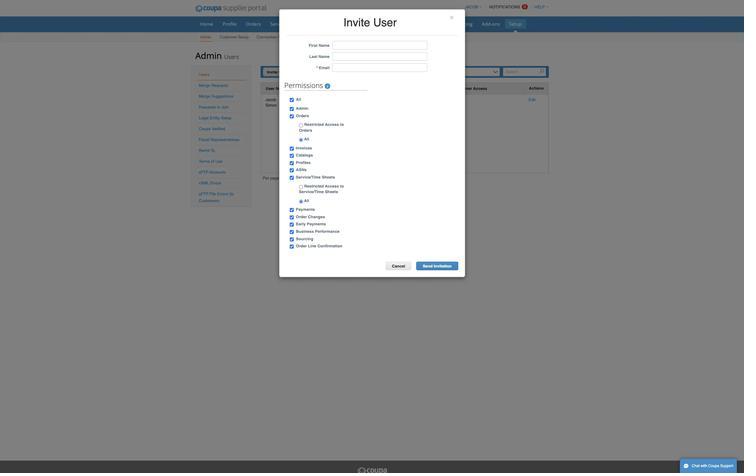 Task type: vqa. For each thing, say whether or not it's contained in the screenshot.
order
yes



Task type: describe. For each thing, give the bounding box(es) containing it.
chat
[[692, 464, 700, 468]]

invoices inside invoices link
[[342, 21, 359, 27]]

business inside business performance link
[[396, 21, 415, 27]]

terms of use
[[199, 159, 223, 164]]

invoices link
[[338, 19, 363, 29]]

jacob simon
[[266, 97, 277, 108]]

ons
[[492, 21, 500, 27]]

catalogs link
[[364, 19, 391, 29]]

with
[[701, 464, 708, 468]]

add-ons link
[[478, 19, 504, 29]]

order for order line confirmation
[[296, 244, 307, 248]]

1 vertical spatial service/time sheets
[[296, 175, 335, 180]]

0 vertical spatial to
[[217, 105, 220, 109]]

early payments
[[296, 222, 326, 227]]

terms
[[199, 159, 210, 164]]

sftp file errors (to customers) link
[[199, 192, 234, 203]]

requests for merge requests
[[212, 83, 229, 88]]

cxml
[[199, 181, 209, 185]]

*
[[317, 66, 318, 70]]

10 button
[[288, 176, 296, 182]]

connection
[[257, 35, 277, 39]]

edit link
[[529, 97, 536, 102]]

0 horizontal spatial invite
[[267, 70, 278, 74]]

0 vertical spatial invite
[[344, 16, 370, 29]]

cxml errors
[[199, 181, 221, 185]]

order for order changes
[[296, 215, 307, 219]]

page
[[270, 176, 279, 181]]

admin inside admin link
[[200, 35, 212, 39]]

edit
[[529, 97, 536, 102]]

profile
[[223, 21, 237, 27]]

15
[[298, 176, 303, 181]]

performance inside business performance link
[[417, 21, 445, 27]]

user name button
[[266, 85, 287, 92]]

15 button
[[297, 176, 305, 182]]

to for restricted access to service/time sheets
[[340, 184, 344, 188]]

to for restricted access to orders
[[340, 122, 344, 127]]

0 horizontal spatial sourcing
[[296, 237, 314, 241]]

all for restricted access to orders
[[303, 137, 309, 142]]

Last Name text field
[[333, 52, 428, 61]]

customer access button
[[454, 85, 488, 92]]

sourcing link
[[450, 19, 477, 29]]

First Name text field
[[333, 41, 428, 50]]

(to
[[229, 192, 234, 196]]

restricted access to service/time sheets
[[299, 184, 344, 194]]

sftp accounts
[[199, 170, 226, 175]]

line
[[308, 244, 317, 248]]

status
[[356, 86, 368, 91]]

2 vertical spatial requests
[[199, 105, 216, 109]]

0 vertical spatial coupa supplier portal image
[[191, 1, 271, 16]]

coupa verified
[[199, 127, 225, 131]]

errors inside sftp file errors (to customers)
[[217, 192, 228, 196]]

name for last name
[[319, 54, 330, 59]]

1 vertical spatial invoices
[[296, 146, 312, 150]]

profiles
[[296, 160, 311, 165]]

user name
[[266, 86, 287, 91]]

legal
[[199, 116, 209, 120]]

jacob
[[266, 97, 276, 102]]

sftp for sftp accounts
[[199, 170, 209, 175]]

sftp accounts link
[[199, 170, 226, 175]]

asns
[[296, 168, 307, 172]]

legal entity setup
[[199, 116, 232, 120]]

1 vertical spatial orders
[[296, 113, 309, 118]]

0 vertical spatial orders
[[246, 21, 261, 27]]

navigation containing per page
[[263, 176, 305, 182]]

fiscal representatives link
[[199, 137, 240, 142]]

merge suggestions link
[[199, 94, 234, 99]]

early
[[296, 222, 306, 227]]

1 horizontal spatial coupa supplier portal image
[[357, 467, 388, 473]]

setup link
[[506, 19, 526, 29]]

restricted access to orders
[[299, 122, 344, 133]]

status button
[[356, 85, 368, 92]]

home
[[200, 21, 213, 27]]

1 vertical spatial service/time
[[296, 175, 321, 180]]

coupa inside "button"
[[709, 464, 720, 468]]

0 horizontal spatial email
[[297, 86, 308, 91]]

2 horizontal spatial setup
[[510, 21, 522, 27]]

merge requests link
[[199, 83, 229, 88]]

sftp file errors (to customers)
[[199, 192, 234, 203]]

coupa verified link
[[199, 127, 225, 131]]

last name
[[309, 54, 330, 59]]

1 vertical spatial sheets
[[322, 175, 335, 180]]

join
[[222, 105, 229, 109]]

home link
[[196, 19, 217, 29]]

fiscal
[[199, 137, 209, 142]]

1 vertical spatial payments
[[307, 222, 326, 227]]

fiscal representatives
[[199, 137, 240, 142]]

connection requests link
[[257, 33, 296, 42]]

0 vertical spatial payments
[[296, 207, 315, 212]]

1 | from the left
[[287, 176, 288, 181]]

service/time sheets inside "link"
[[270, 21, 314, 27]]

remit-
[[199, 148, 211, 153]]

* email
[[317, 66, 330, 70]]

access for customer access
[[474, 86, 488, 91]]

service/time inside the restricted access to service/time sheets
[[299, 190, 324, 194]]

sheets inside "link"
[[299, 21, 314, 27]]

to
[[211, 148, 215, 153]]

2 | from the left
[[296, 176, 297, 181]]

permissions
[[285, 80, 325, 90]]

cxml errors link
[[199, 181, 221, 185]]

1 horizontal spatial user
[[279, 70, 288, 74]]

merge suggestions
[[199, 94, 234, 99]]

Search text field
[[503, 68, 547, 76]]

0 horizontal spatial business
[[296, 229, 314, 234]]

1 vertical spatial catalogs
[[296, 153, 313, 158]]

customer for customer setup
[[220, 35, 237, 39]]

legal entity setup link
[[199, 116, 232, 120]]

0 horizontal spatial coupa
[[199, 127, 211, 131]]

representatives
[[211, 137, 240, 142]]

simon
[[266, 103, 277, 108]]

orders link
[[242, 19, 265, 29]]

requests to join
[[199, 105, 229, 109]]

requests for connection requests
[[278, 35, 295, 39]]

1 vertical spatial setup
[[238, 35, 249, 39]]



Task type: locate. For each thing, give the bounding box(es) containing it.
per page
[[263, 176, 279, 181]]

1 vertical spatial order
[[296, 244, 307, 248]]

name inside button
[[276, 86, 287, 91]]

sheets inside the restricted access to service/time sheets
[[325, 190, 338, 194]]

add-
[[482, 21, 492, 27]]

invoices
[[342, 21, 359, 27], [296, 146, 312, 150]]

1 horizontal spatial sourcing
[[454, 21, 473, 27]]

customer for customer access
[[454, 86, 472, 91]]

0 vertical spatial sheets
[[299, 21, 314, 27]]

customer setup link
[[219, 33, 249, 42]]

user up first name text box
[[374, 16, 397, 29]]

name for first name
[[319, 43, 330, 48]]

email right the * at the top
[[319, 66, 330, 70]]

0 horizontal spatial user
[[266, 86, 275, 91]]

performance
[[417, 21, 445, 27], [315, 229, 340, 234]]

business performance link
[[392, 19, 449, 29]]

2 vertical spatial user
[[266, 86, 275, 91]]

1 vertical spatial sftp
[[199, 192, 209, 196]]

access inside the restricted access to service/time sheets
[[325, 184, 339, 188]]

0 horizontal spatial users
[[199, 72, 209, 77]]

1 horizontal spatial |
[[296, 176, 297, 181]]

payments down changes on the left top of the page
[[307, 222, 326, 227]]

orders
[[246, 21, 261, 27], [296, 113, 309, 118], [299, 128, 312, 133]]

chat with coupa support
[[692, 464, 734, 468]]

1 horizontal spatial business performance
[[396, 21, 445, 27]]

customer
[[220, 35, 237, 39], [454, 86, 472, 91]]

orders inside restricted access to orders
[[299, 128, 312, 133]]

connection requests
[[257, 35, 295, 39]]

restricted for service/time
[[304, 184, 324, 188]]

business down early
[[296, 229, 314, 234]]

accounts
[[210, 170, 226, 175]]

access inside button
[[474, 86, 488, 91]]

service/time inside "link"
[[270, 21, 298, 27]]

merge for merge requests
[[199, 83, 210, 88]]

sourcing right × button
[[454, 21, 473, 27]]

| left 10
[[287, 176, 288, 181]]

1 horizontal spatial catalogs
[[368, 21, 387, 27]]

add-ons
[[482, 21, 500, 27]]

0 horizontal spatial |
[[287, 176, 288, 181]]

navigation
[[263, 176, 305, 182]]

order left line
[[296, 244, 307, 248]]

1 vertical spatial user
[[279, 70, 288, 74]]

customer access
[[454, 86, 488, 91]]

user up jacob
[[266, 86, 275, 91]]

0 vertical spatial service/time
[[270, 21, 298, 27]]

name for user name
[[276, 86, 287, 91]]

1 vertical spatial coupa
[[709, 464, 720, 468]]

catalogs up first name text box
[[368, 21, 387, 27]]

0 vertical spatial coupa
[[199, 127, 211, 131]]

0 vertical spatial email
[[319, 66, 330, 70]]

1 vertical spatial invite user
[[267, 70, 288, 74]]

invite user link
[[263, 68, 292, 76]]

1 vertical spatial performance
[[315, 229, 340, 234]]

10
[[290, 176, 294, 181]]

service/time
[[270, 21, 298, 27], [296, 175, 321, 180], [299, 190, 324, 194]]

1 vertical spatial business
[[296, 229, 314, 234]]

name right first in the top of the page
[[319, 43, 330, 48]]

×
[[450, 13, 454, 21]]

0 vertical spatial setup
[[510, 21, 522, 27]]

service/time up connection requests
[[270, 21, 298, 27]]

order
[[296, 215, 307, 219], [296, 244, 307, 248]]

0 vertical spatial access
[[474, 86, 488, 91]]

0 horizontal spatial setup
[[221, 116, 232, 120]]

2 vertical spatial setup
[[221, 116, 232, 120]]

sourcing up line
[[296, 237, 314, 241]]

1 merge from the top
[[199, 83, 210, 88]]

access for restricted access to service/time sheets
[[325, 184, 339, 188]]

1 vertical spatial users
[[199, 72, 209, 77]]

setup right ons
[[510, 21, 522, 27]]

remit-to
[[199, 148, 215, 153]]

performance left ×
[[417, 21, 445, 27]]

0 vertical spatial sftp
[[199, 170, 209, 175]]

merge for merge suggestions
[[199, 94, 210, 99]]

None checkbox
[[290, 147, 294, 151], [290, 154, 294, 158], [290, 161, 294, 165], [290, 169, 294, 173], [290, 176, 294, 180], [290, 216, 294, 220], [290, 223, 294, 227], [290, 237, 294, 241], [290, 245, 294, 249], [290, 147, 294, 151], [290, 154, 294, 158], [290, 161, 294, 165], [290, 169, 294, 173], [290, 176, 294, 180], [290, 216, 294, 220], [290, 223, 294, 227], [290, 237, 294, 241], [290, 245, 294, 249]]

business
[[396, 21, 415, 27], [296, 229, 314, 234]]

0 vertical spatial business
[[396, 21, 415, 27]]

entity
[[210, 116, 220, 120]]

merge requests
[[199, 83, 229, 88]]

last
[[309, 54, 318, 59]]

of
[[211, 159, 214, 164]]

0 horizontal spatial performance
[[315, 229, 340, 234]]

restricted inside restricted access to orders
[[304, 122, 324, 127]]

access for restricted access to orders
[[325, 122, 339, 127]]

invite user up user name on the top left
[[267, 70, 288, 74]]

sheets up the restricted access to service/time sheets in the left of the page
[[322, 175, 335, 180]]

send invitation
[[423, 264, 452, 268]]

to
[[217, 105, 220, 109], [340, 122, 344, 127], [340, 184, 344, 188]]

setup
[[510, 21, 522, 27], [238, 35, 249, 39], [221, 116, 232, 120]]

1 vertical spatial all
[[303, 137, 309, 142]]

errors left (to
[[217, 192, 228, 196]]

service/time down asns at top
[[296, 175, 321, 180]]

2 vertical spatial orders
[[299, 128, 312, 133]]

admin link
[[200, 33, 212, 42]]

1 sftp from the top
[[199, 170, 209, 175]]

2 vertical spatial admin
[[296, 106, 309, 111]]

1 vertical spatial invite
[[267, 70, 278, 74]]

users down customer setup link
[[224, 53, 239, 60]]

restricted
[[304, 122, 324, 127], [304, 184, 324, 188]]

0 vertical spatial business performance
[[396, 21, 445, 27]]

users
[[224, 53, 239, 60], [199, 72, 209, 77]]

0 vertical spatial errors
[[210, 181, 221, 185]]

admin users
[[196, 50, 239, 61]]

email button
[[297, 85, 308, 92]]

1 vertical spatial email
[[297, 86, 308, 91]]

0 vertical spatial order
[[296, 215, 307, 219]]

1 vertical spatial sourcing
[[296, 237, 314, 241]]

all down restricted access to orders on the left of page
[[303, 137, 309, 142]]

confirmation
[[318, 244, 343, 248]]

requests up the suggestions
[[212, 83, 229, 88]]

1 vertical spatial customer
[[454, 86, 472, 91]]

simonjacob477@gmail.com
[[297, 97, 346, 102]]

verified
[[212, 127, 225, 131]]

2 horizontal spatial user
[[374, 16, 397, 29]]

name right last
[[319, 54, 330, 59]]

1 horizontal spatial performance
[[417, 21, 445, 27]]

None text field
[[333, 63, 428, 72]]

access
[[474, 86, 488, 91], [325, 122, 339, 127], [325, 184, 339, 188]]

0 vertical spatial invite user
[[344, 16, 397, 29]]

name up jacob
[[276, 86, 287, 91]]

users inside admin users
[[224, 53, 239, 60]]

2 sftp from the top
[[199, 192, 209, 196]]

service/time sheets up the restricted access to service/time sheets in the left of the page
[[296, 175, 335, 180]]

2 vertical spatial service/time
[[299, 190, 324, 194]]

catalogs
[[368, 21, 387, 27], [296, 153, 313, 158]]

requests to join link
[[199, 105, 229, 109]]

1 horizontal spatial invite
[[344, 16, 370, 29]]

admin down "home" link
[[200, 35, 212, 39]]

| left 15
[[296, 176, 297, 181]]

email up "simonjacob477@gmail.com"
[[297, 86, 308, 91]]

first name
[[309, 43, 330, 48]]

all up order changes
[[303, 198, 309, 203]]

send
[[423, 264, 433, 268]]

1 restricted from the top
[[304, 122, 324, 127]]

1 horizontal spatial invite user
[[344, 16, 397, 29]]

admin down email button
[[296, 106, 309, 111]]

0 vertical spatial service/time sheets
[[270, 21, 314, 27]]

sftp for sftp file errors (to customers)
[[199, 192, 209, 196]]

restricted down simonjacob477@gmail.com link
[[304, 122, 324, 127]]

info image
[[325, 84, 331, 89]]

access inside restricted access to orders
[[325, 122, 339, 127]]

0 vertical spatial catalogs
[[368, 21, 387, 27]]

0 horizontal spatial business performance
[[296, 229, 340, 234]]

all for restricted access to service/time sheets
[[303, 198, 309, 203]]

requests down service/time sheets "link"
[[278, 35, 295, 39]]

invoices left the catalogs link
[[342, 21, 359, 27]]

business performance inside business performance link
[[396, 21, 445, 27]]

sftp inside sftp file errors (to customers)
[[199, 192, 209, 196]]

0 horizontal spatial customer
[[220, 35, 237, 39]]

user
[[374, 16, 397, 29], [279, 70, 288, 74], [266, 86, 275, 91]]

order line confirmation
[[296, 244, 343, 248]]

2 order from the top
[[296, 244, 307, 248]]

invoices up profiles on the left of page
[[296, 146, 312, 150]]

1 vertical spatial to
[[340, 122, 344, 127]]

0 vertical spatial all
[[296, 97, 301, 102]]

0 horizontal spatial invite user
[[267, 70, 288, 74]]

sftp up the cxml
[[199, 170, 209, 175]]

order up early
[[296, 215, 307, 219]]

terms of use link
[[199, 159, 223, 164]]

suggestions
[[212, 94, 234, 99]]

setup down join
[[221, 116, 232, 120]]

sheets up first in the top of the page
[[299, 21, 314, 27]]

user inside button
[[266, 86, 275, 91]]

service/time sheets link
[[266, 19, 318, 29]]

support
[[721, 464, 734, 468]]

1 horizontal spatial users
[[224, 53, 239, 60]]

search image
[[539, 69, 545, 75]]

1 vertical spatial requests
[[212, 83, 229, 88]]

0 horizontal spatial coupa supplier portal image
[[191, 1, 271, 16]]

coupa right with
[[709, 464, 720, 468]]

customers)
[[199, 199, 220, 203]]

0 vertical spatial admin
[[200, 35, 212, 39]]

1 horizontal spatial business
[[396, 21, 415, 27]]

2 vertical spatial sheets
[[325, 190, 338, 194]]

1 vertical spatial admin
[[196, 50, 222, 61]]

service/time down 15 button
[[299, 190, 324, 194]]

2 merge from the top
[[199, 94, 210, 99]]

None checkbox
[[290, 98, 294, 102], [290, 107, 294, 111], [290, 114, 294, 118], [290, 208, 294, 212], [290, 230, 294, 234], [290, 98, 294, 102], [290, 107, 294, 111], [290, 114, 294, 118], [290, 208, 294, 212], [290, 230, 294, 234]]

changes
[[308, 215, 325, 219]]

merge down merge requests link
[[199, 94, 210, 99]]

0 horizontal spatial catalogs
[[296, 153, 313, 158]]

coupa supplier portal image
[[191, 1, 271, 16], [357, 467, 388, 473]]

admin down admin link
[[196, 50, 222, 61]]

customer inside button
[[454, 86, 472, 91]]

coupa up fiscal
[[199, 127, 211, 131]]

email
[[319, 66, 330, 70], [297, 86, 308, 91]]

0 vertical spatial merge
[[199, 83, 210, 88]]

invitation
[[434, 264, 452, 268]]

order changes
[[296, 215, 325, 219]]

1 vertical spatial name
[[319, 54, 330, 59]]

send invitation button
[[417, 262, 459, 270]]

to inside restricted access to orders
[[340, 122, 344, 127]]

use
[[216, 159, 223, 164]]

service/time sheets up connection requests
[[270, 21, 314, 27]]

merge down users link
[[199, 83, 210, 88]]

0 vertical spatial sourcing
[[454, 21, 473, 27]]

1 horizontal spatial setup
[[238, 35, 249, 39]]

user up user name on the top left
[[279, 70, 288, 74]]

0 horizontal spatial invoices
[[296, 146, 312, 150]]

invite user up first name text box
[[344, 16, 397, 29]]

0 vertical spatial users
[[224, 53, 239, 60]]

2 vertical spatial all
[[303, 198, 309, 203]]

0 vertical spatial user
[[374, 16, 397, 29]]

2 restricted from the top
[[304, 184, 324, 188]]

profile link
[[219, 19, 241, 29]]

1 horizontal spatial email
[[319, 66, 330, 70]]

invite
[[344, 16, 370, 29], [267, 70, 278, 74]]

2 vertical spatial name
[[276, 86, 287, 91]]

sheets up changes on the left top of the page
[[325, 190, 338, 194]]

performance up confirmation
[[315, 229, 340, 234]]

requests up legal
[[199, 105, 216, 109]]

1 vertical spatial coupa supplier portal image
[[357, 467, 388, 473]]

1 horizontal spatial coupa
[[709, 464, 720, 468]]

1 vertical spatial access
[[325, 122, 339, 127]]

1 vertical spatial errors
[[217, 192, 228, 196]]

errors down accounts
[[210, 181, 221, 185]]

cancel
[[392, 264, 405, 268]]

0 vertical spatial requests
[[278, 35, 295, 39]]

coupa
[[199, 127, 211, 131], [709, 464, 720, 468]]

0 vertical spatial name
[[319, 43, 330, 48]]

payments up order changes
[[296, 207, 315, 212]]

first
[[309, 43, 318, 48]]

1 order from the top
[[296, 215, 307, 219]]

users up merge requests link
[[199, 72, 209, 77]]

catalogs up profiles on the left of page
[[296, 153, 313, 158]]

1 horizontal spatial invoices
[[342, 21, 359, 27]]

2 vertical spatial to
[[340, 184, 344, 188]]

2 vertical spatial access
[[325, 184, 339, 188]]

payments
[[296, 207, 315, 212], [307, 222, 326, 227]]

1 horizontal spatial customer
[[454, 86, 472, 91]]

invite user
[[344, 16, 397, 29], [267, 70, 288, 74]]

restricted for orders
[[304, 122, 324, 127]]

setup down 'orders' link
[[238, 35, 249, 39]]

0 vertical spatial invoices
[[342, 21, 359, 27]]

users link
[[199, 72, 209, 77]]

0 vertical spatial restricted
[[304, 122, 324, 127]]

simonjacob477@gmail.com link
[[297, 97, 346, 102]]

all down email button
[[296, 97, 301, 102]]

1 vertical spatial business performance
[[296, 229, 340, 234]]

|
[[287, 176, 288, 181], [296, 176, 297, 181]]

None radio
[[299, 123, 303, 128], [299, 138, 303, 142], [299, 185, 303, 189], [299, 200, 303, 204], [299, 123, 303, 128], [299, 138, 303, 142], [299, 185, 303, 189], [299, 200, 303, 204]]

per
[[263, 176, 269, 181]]

restricted down 15 button
[[304, 184, 324, 188]]

to inside the restricted access to service/time sheets
[[340, 184, 344, 188]]

business right the catalogs link
[[396, 21, 415, 27]]

cancel button
[[386, 262, 412, 270]]

sftp up customers)
[[199, 192, 209, 196]]

restricted inside the restricted access to service/time sheets
[[304, 184, 324, 188]]



